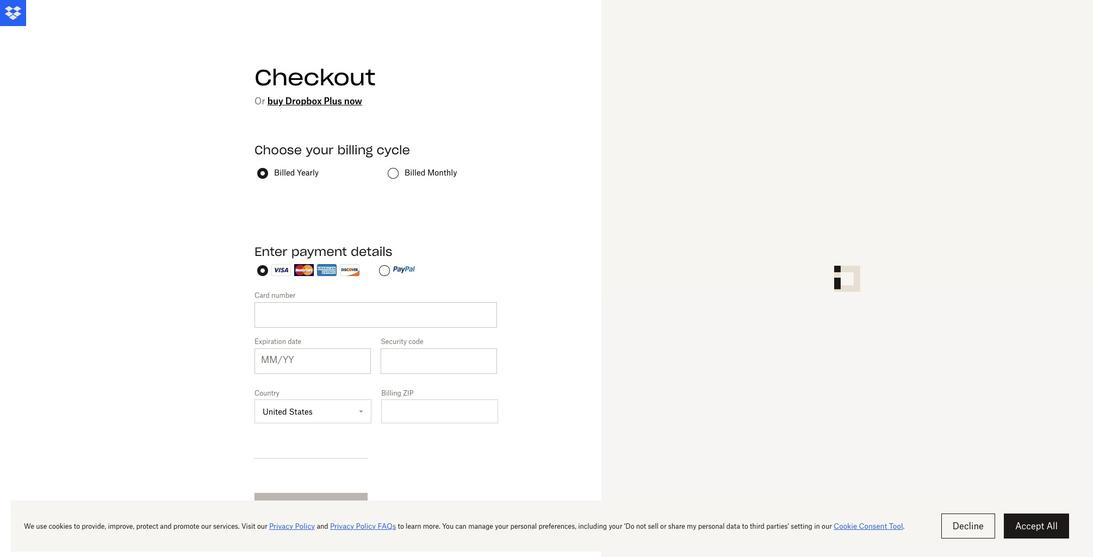 Task type: vqa. For each thing, say whether or not it's contained in the screenshot.
table
no



Task type: describe. For each thing, give the bounding box(es) containing it.
choose
[[255, 143, 302, 158]]

buy
[[267, 96, 283, 107]]

enter payment details
[[255, 244, 392, 259]]

cycle
[[377, 143, 410, 158]]

billed monthly
[[405, 168, 457, 177]]

billed for billed monthly
[[405, 168, 425, 177]]

monthly
[[428, 168, 457, 177]]

Billed Monthly radio
[[388, 168, 399, 179]]

yearly
[[297, 168, 319, 177]]

billing zip
[[381, 389, 414, 398]]

visa image
[[271, 264, 291, 276]]

now
[[344, 96, 362, 107]]

your
[[306, 143, 334, 158]]

billed for billed yearly
[[274, 168, 295, 177]]

zip
[[403, 389, 414, 398]]

discover image
[[340, 264, 360, 276]]

mastercard image
[[294, 264, 314, 276]]

checkout
[[255, 64, 375, 91]]



Task type: locate. For each thing, give the bounding box(es) containing it.
1 horizontal spatial billed
[[405, 168, 425, 177]]

paypal image
[[393, 266, 415, 274]]

amex image
[[317, 264, 337, 276]]

billed right billed yearly option
[[274, 168, 295, 177]]

billing
[[337, 143, 373, 158]]

2 billed from the left
[[405, 168, 425, 177]]

or
[[255, 96, 265, 107]]

details
[[351, 244, 392, 259]]

0 horizontal spatial billed
[[274, 168, 295, 177]]

billing
[[381, 389, 401, 398]]

billed yearly
[[274, 168, 319, 177]]

checkout or buy dropbox plus now
[[255, 64, 375, 107]]

None radio
[[257, 265, 268, 276], [379, 265, 390, 276], [257, 265, 268, 276], [379, 265, 390, 276]]

1 billed from the left
[[274, 168, 295, 177]]

buy dropbox plus now link
[[267, 96, 362, 107]]

country
[[255, 389, 279, 398]]

option group
[[253, 264, 522, 290]]

plus
[[324, 96, 342, 107]]

enter
[[255, 244, 288, 259]]

dropbox
[[285, 96, 322, 107]]

choose your billing cycle
[[255, 143, 410, 158]]

billed
[[274, 168, 295, 177], [405, 168, 425, 177]]

payment
[[291, 244, 347, 259]]

billed right billed monthly radio
[[405, 168, 425, 177]]

Billing ZIP text field
[[381, 400, 498, 424]]

Billed Yearly radio
[[257, 168, 268, 179]]



